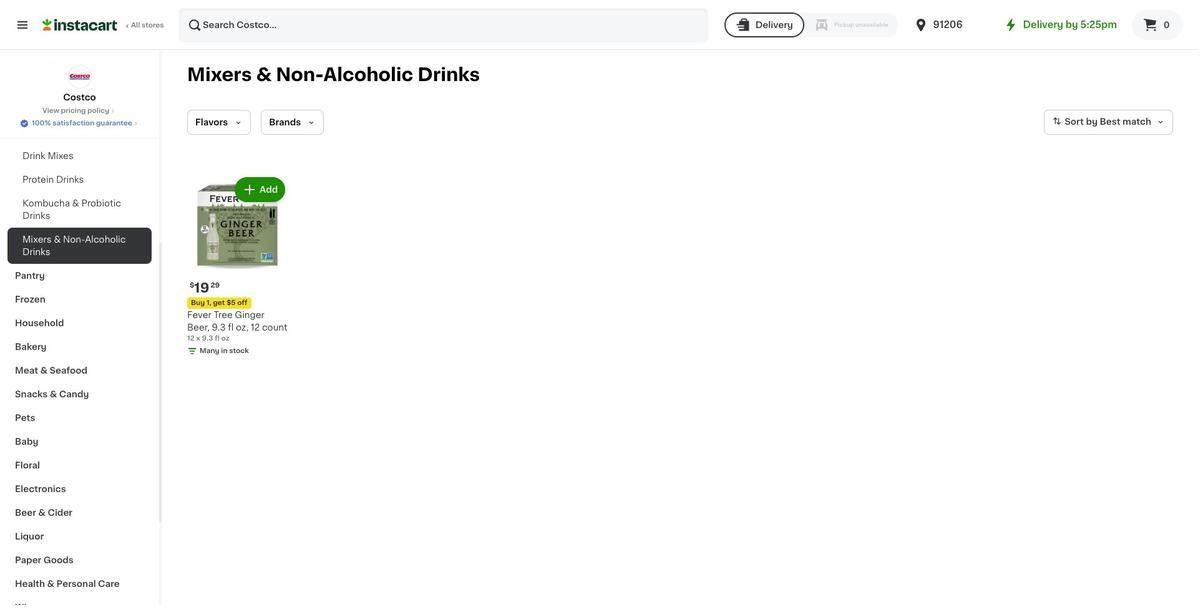 Task type: locate. For each thing, give the bounding box(es) containing it.
policy
[[87, 107, 109, 114]]

by inside delivery by 5:25pm link
[[1066, 20, 1079, 29]]

by
[[1066, 20, 1079, 29], [1087, 118, 1098, 126]]

view pricing policy link
[[42, 106, 117, 116]]

delivery
[[1024, 20, 1064, 29], [756, 21, 793, 29]]

instacart logo image
[[42, 17, 117, 32]]

protein
[[22, 175, 54, 184]]

frozen
[[15, 295, 45, 304]]

x
[[196, 335, 200, 342]]

0 button
[[1133, 10, 1184, 40]]

personal
[[56, 580, 96, 589]]

0 horizontal spatial delivery
[[756, 21, 793, 29]]

0 vertical spatial 12
[[251, 324, 260, 332]]

milk
[[22, 104, 40, 113]]

0 horizontal spatial mixers
[[22, 235, 52, 244]]

service type group
[[725, 12, 899, 37]]

0 horizontal spatial 12
[[187, 335, 195, 342]]

electronics link
[[7, 478, 152, 501]]

fl left oz
[[215, 335, 220, 342]]

& for kombucha & probiotic drinks "link"
[[72, 199, 79, 208]]

costco logo image
[[68, 65, 91, 89]]

fl
[[228, 324, 234, 332], [215, 335, 220, 342]]

by left 5:25pm
[[1066, 20, 1079, 29]]

1 vertical spatial by
[[1087, 118, 1098, 126]]

non- down the kombucha & probiotic drinks
[[63, 235, 85, 244]]

best match
[[1100, 118, 1152, 126]]

household
[[15, 319, 64, 328]]

alcoholic
[[324, 66, 414, 84], [85, 235, 126, 244]]

drinks up the pantry
[[22, 248, 50, 257]]

drinks up "juice" link
[[56, 57, 84, 66]]

& left candy
[[50, 390, 57, 399]]

0 vertical spatial mixers
[[187, 66, 252, 84]]

1 horizontal spatial mixers & non-alcoholic drinks
[[187, 66, 480, 84]]

paper goods link
[[7, 549, 152, 573]]

1 horizontal spatial delivery
[[1024, 20, 1064, 29]]

& for health & personal care link
[[47, 580, 54, 589]]

1 vertical spatial fl
[[215, 335, 220, 342]]

bakery link
[[7, 335, 152, 359]]

0 vertical spatial non-
[[276, 66, 324, 84]]

12 left x
[[187, 335, 195, 342]]

sort by
[[1065, 118, 1098, 126]]

& right "health"
[[47, 580, 54, 589]]

drinks inside protein drinks link
[[56, 175, 84, 184]]

drinks down mixes
[[56, 175, 84, 184]]

seafood
[[50, 366, 87, 375]]

mixers up flavors "dropdown button"
[[187, 66, 252, 84]]

1 vertical spatial 12
[[187, 335, 195, 342]]

meat
[[15, 366, 38, 375]]

flavors button
[[187, 110, 251, 135]]

0 horizontal spatial non-
[[63, 235, 85, 244]]

best
[[1100, 118, 1121, 126]]

in
[[221, 348, 228, 355]]

0 vertical spatial alcoholic
[[324, 66, 414, 84]]

fl left oz,
[[228, 324, 234, 332]]

tea link
[[7, 120, 152, 144]]

fever tree ginger beer, 9.3 fl oz, 12 count 12 x 9.3 fl oz
[[187, 311, 288, 342]]

view
[[42, 107, 59, 114]]

& inside mixers & non-alcoholic drinks
[[54, 235, 61, 244]]

100%
[[32, 120, 51, 127]]

delivery inside button
[[756, 21, 793, 29]]

health
[[15, 580, 45, 589]]

5:25pm
[[1081, 20, 1118, 29]]

baby
[[15, 438, 38, 446]]

beer,
[[187, 324, 210, 332]]

& down the kombucha & probiotic drinks
[[54, 235, 61, 244]]

pricing
[[61, 107, 86, 114]]

1 vertical spatial mixers & non-alcoholic drinks
[[22, 235, 126, 257]]

floral link
[[7, 454, 152, 478]]

delivery for delivery
[[756, 21, 793, 29]]

mixers up the pantry
[[22, 235, 52, 244]]

& for snacks & candy link
[[50, 390, 57, 399]]

1 horizontal spatial by
[[1087, 118, 1098, 126]]

all stores link
[[42, 7, 165, 42]]

by for sort
[[1087, 118, 1098, 126]]

9.3 up oz
[[212, 324, 226, 332]]

1 vertical spatial non-
[[63, 235, 85, 244]]

protein drinks link
[[7, 168, 152, 192]]

0 horizontal spatial alcoholic
[[85, 235, 126, 244]]

energy drinks link
[[7, 49, 152, 73]]

& inside the kombucha & probiotic drinks
[[72, 199, 79, 208]]

all stores
[[131, 22, 164, 29]]

0 horizontal spatial by
[[1066, 20, 1079, 29]]

costco link
[[63, 65, 96, 104]]

& right the meat
[[40, 366, 48, 375]]

1 horizontal spatial 12
[[251, 324, 260, 332]]

by right sort
[[1087, 118, 1098, 126]]

tree
[[214, 311, 233, 320]]

baby link
[[7, 430, 152, 454]]

$
[[190, 282, 194, 289]]

& right the beer
[[38, 509, 46, 518]]

None search field
[[179, 7, 708, 42]]

0 vertical spatial by
[[1066, 20, 1079, 29]]

oz
[[221, 335, 230, 342]]

drinks
[[56, 57, 84, 66], [418, 66, 480, 84], [56, 175, 84, 184], [22, 212, 50, 220], [22, 248, 50, 257]]

9.3 right x
[[202, 335, 213, 342]]

brands
[[269, 118, 301, 127]]

non-
[[276, 66, 324, 84], [63, 235, 85, 244]]

12 right oz,
[[251, 324, 260, 332]]

satisfaction
[[53, 120, 94, 127]]

1 vertical spatial alcoholic
[[85, 235, 126, 244]]

& for beer & cider link
[[38, 509, 46, 518]]

drinks inside the kombucha & probiotic drinks
[[22, 212, 50, 220]]

9.3
[[212, 324, 226, 332], [202, 335, 213, 342]]

1 horizontal spatial fl
[[228, 324, 234, 332]]

household link
[[7, 312, 152, 335]]

kombucha
[[22, 199, 70, 208]]

cider
[[48, 509, 72, 518]]

& up brands
[[256, 66, 272, 84]]

&
[[256, 66, 272, 84], [72, 199, 79, 208], [54, 235, 61, 244], [40, 366, 48, 375], [50, 390, 57, 399], [38, 509, 46, 518], [47, 580, 54, 589]]

0 horizontal spatial mixers & non-alcoholic drinks
[[22, 235, 126, 257]]

& for meat & seafood link
[[40, 366, 48, 375]]

frozen link
[[7, 288, 152, 312]]

& down protein drinks link in the top of the page
[[72, 199, 79, 208]]

juice link
[[7, 73, 152, 97]]

1 vertical spatial 9.3
[[202, 335, 213, 342]]

Best match Sort by field
[[1045, 110, 1174, 135]]

drinks down kombucha
[[22, 212, 50, 220]]

add
[[260, 185, 278, 194]]

stock
[[229, 348, 249, 355]]

non- up brands dropdown button
[[276, 66, 324, 84]]

1 vertical spatial mixers
[[22, 235, 52, 244]]

product group
[[187, 175, 288, 359]]

health & personal care link
[[7, 573, 152, 596]]

view pricing policy
[[42, 107, 109, 114]]

by inside best match sort by field
[[1087, 118, 1098, 126]]

get
[[213, 300, 225, 307]]



Task type: vqa. For each thing, say whether or not it's contained in the screenshot.
PAPER GOODS
yes



Task type: describe. For each thing, give the bounding box(es) containing it.
electronics
[[15, 485, 66, 494]]

meat & seafood
[[15, 366, 87, 375]]

alcoholic inside mixers & non-alcoholic drinks
[[85, 235, 126, 244]]

non- inside mixers & non-alcoholic drinks
[[63, 235, 85, 244]]

drink
[[22, 152, 45, 160]]

tea
[[22, 128, 38, 137]]

many in stock
[[200, 348, 249, 355]]

delivery button
[[725, 12, 805, 37]]

0
[[1164, 21, 1170, 29]]

100% satisfaction guarantee button
[[19, 116, 140, 129]]

stores
[[142, 22, 164, 29]]

guarantee
[[96, 120, 132, 127]]

liquor link
[[7, 525, 152, 549]]

drinks down search field
[[418, 66, 480, 84]]

19
[[194, 282, 209, 295]]

add button
[[236, 179, 284, 201]]

by for delivery
[[1066, 20, 1079, 29]]

health & personal care
[[15, 580, 120, 589]]

energy
[[22, 57, 53, 66]]

delivery by 5:25pm
[[1024, 20, 1118, 29]]

goods
[[44, 556, 73, 565]]

pets link
[[7, 406, 152, 430]]

1,
[[207, 300, 212, 307]]

milk link
[[7, 97, 152, 120]]

protein drinks
[[22, 175, 84, 184]]

off
[[237, 300, 248, 307]]

& for mixers & non-alcoholic drinks link
[[54, 235, 61, 244]]

oz,
[[236, 324, 249, 332]]

0 vertical spatial mixers & non-alcoholic drinks
[[187, 66, 480, 84]]

count
[[262, 324, 288, 332]]

drinks inside mixers & non-alcoholic drinks
[[22, 248, 50, 257]]

1 horizontal spatial non-
[[276, 66, 324, 84]]

probiotic
[[81, 199, 121, 208]]

mixers inside mixers & non-alcoholic drinks
[[22, 235, 52, 244]]

pantry link
[[7, 264, 152, 288]]

meat & seafood link
[[7, 359, 152, 383]]

$5
[[227, 300, 236, 307]]

29
[[211, 282, 220, 289]]

many
[[200, 348, 220, 355]]

bakery
[[15, 343, 47, 352]]

costco
[[63, 93, 96, 102]]

brands button
[[261, 110, 324, 135]]

flavors
[[195, 118, 228, 127]]

juice
[[22, 81, 47, 89]]

snacks & candy link
[[7, 383, 152, 406]]

candy
[[59, 390, 89, 399]]

care
[[98, 580, 120, 589]]

beer
[[15, 509, 36, 518]]

100% satisfaction guarantee
[[32, 120, 132, 127]]

0 horizontal spatial fl
[[215, 335, 220, 342]]

delivery for delivery by 5:25pm
[[1024, 20, 1064, 29]]

match
[[1123, 118, 1152, 126]]

beer & cider link
[[7, 501, 152, 525]]

paper
[[15, 556, 41, 565]]

drinks inside energy drinks link
[[56, 57, 84, 66]]

1 horizontal spatial mixers
[[187, 66, 252, 84]]

0 vertical spatial fl
[[228, 324, 234, 332]]

91206 button
[[914, 7, 989, 42]]

pets
[[15, 414, 35, 423]]

mixers & non-alcoholic drinks link
[[7, 228, 152, 264]]

fever
[[187, 311, 212, 320]]

sort
[[1065, 118, 1084, 126]]

snacks & candy
[[15, 390, 89, 399]]

energy drinks
[[22, 57, 84, 66]]

$ 19 29
[[190, 282, 220, 295]]

mixes
[[48, 152, 74, 160]]

buy 1, get $5 off
[[191, 300, 248, 307]]

pantry
[[15, 272, 45, 280]]

ginger
[[235, 311, 265, 320]]

snacks
[[15, 390, 48, 399]]

drink mixes link
[[7, 144, 152, 168]]

1 horizontal spatial alcoholic
[[324, 66, 414, 84]]

Search field
[[180, 9, 707, 41]]

all
[[131, 22, 140, 29]]

drink mixes
[[22, 152, 74, 160]]

liquor
[[15, 533, 44, 541]]

delivery by 5:25pm link
[[1004, 17, 1118, 32]]

0 vertical spatial 9.3
[[212, 324, 226, 332]]

paper goods
[[15, 556, 73, 565]]

buy
[[191, 300, 205, 307]]



